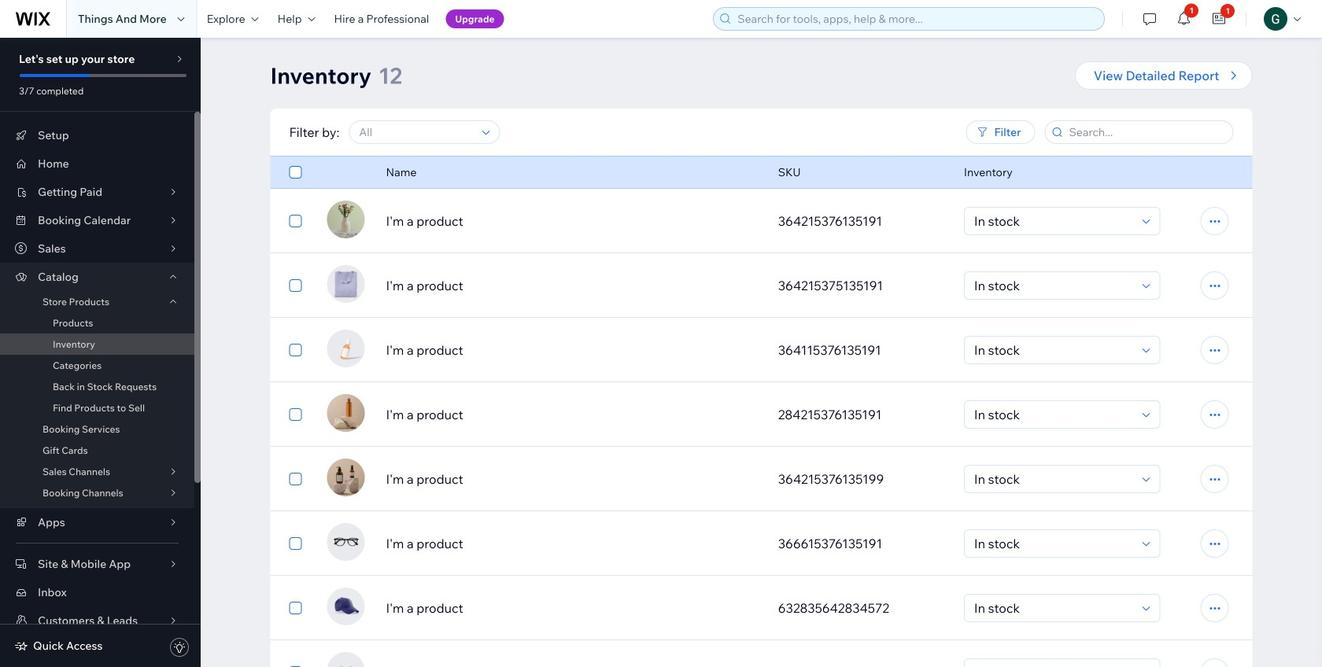 Task type: locate. For each thing, give the bounding box(es) containing it.
Select field
[[970, 208, 1138, 235], [970, 272, 1138, 299], [970, 337, 1138, 364], [970, 402, 1138, 428], [970, 466, 1138, 493], [970, 531, 1138, 557], [970, 595, 1138, 622], [970, 660, 1138, 668]]

1 select field from the top
[[970, 208, 1138, 235]]

All field
[[355, 121, 477, 143]]

3 select field from the top
[[970, 337, 1138, 364]]

sidebar element
[[0, 38, 201, 668]]

None checkbox
[[289, 341, 302, 360], [289, 405, 302, 424], [289, 599, 302, 618], [289, 341, 302, 360], [289, 405, 302, 424], [289, 599, 302, 618]]

4 select field from the top
[[970, 402, 1138, 428]]

None checkbox
[[289, 163, 302, 182], [289, 212, 302, 231], [289, 276, 302, 295], [289, 470, 302, 489], [289, 535, 302, 553], [289, 664, 302, 668], [289, 163, 302, 182], [289, 212, 302, 231], [289, 276, 302, 295], [289, 470, 302, 489], [289, 535, 302, 553], [289, 664, 302, 668]]



Task type: describe. For each thing, give the bounding box(es) containing it.
5 select field from the top
[[970, 466, 1138, 493]]

Search for tools, apps, help & more... field
[[733, 8, 1100, 30]]

2 select field from the top
[[970, 272, 1138, 299]]

Search... field
[[1065, 121, 1229, 143]]

7 select field from the top
[[970, 595, 1138, 622]]

6 select field from the top
[[970, 531, 1138, 557]]

8 select field from the top
[[970, 660, 1138, 668]]



Task type: vqa. For each thing, say whether or not it's contained in the screenshot.
Inbox
no



